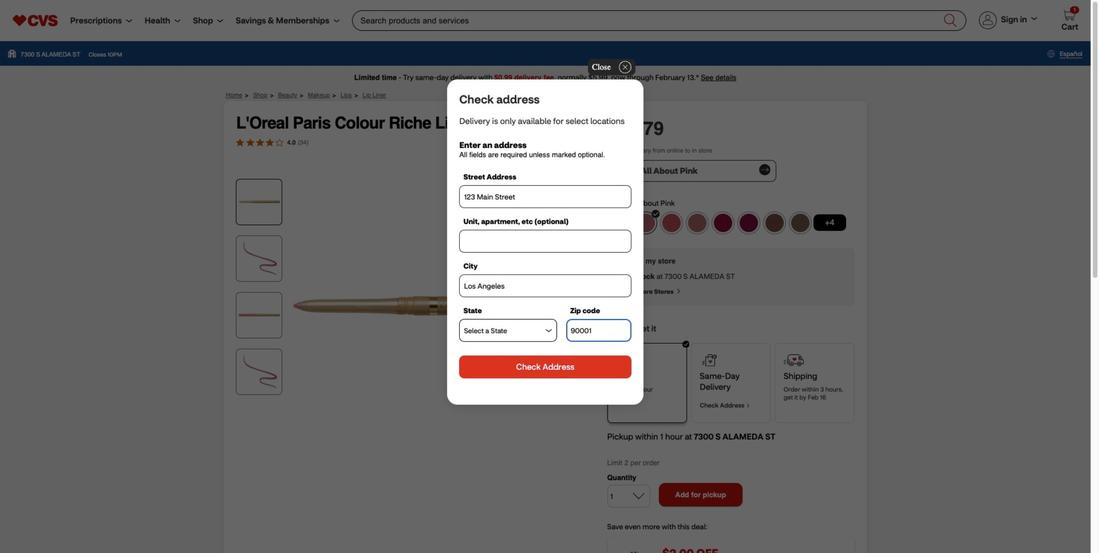 Task type: locate. For each thing, give the bounding box(es) containing it.
variant color: truly burgundy, 6 of 12:  truly burgundy not selected image
[[738, 212, 760, 235]]

main navigation
[[58, 14, 340, 27]]

in stock at 7300 s alameda st element
[[615, 272, 846, 282]]

l'oreal paris colour riche liner, thumbnail image 3 of 4 image
[[239, 295, 280, 336]]

variant color: forever rose, 3 of 12:  forever rose not selected image
[[660, 212, 683, 235]]

Street address text field
[[459, 186, 631, 208]]

Variant Color: Truly Burgundy, 6 of 12:  Truly Burgundy Not selected   radio
[[738, 212, 760, 235]]

City text field
[[459, 275, 631, 298]]

variant color: toffee to be, 8 of 12:  toffee to be not selected image
[[789, 212, 812, 235]]

variant color: lasting plum, 5 of 12:  lasting plum not selected image
[[712, 212, 735, 235]]

Variant Color: Forever Rose, 3 of 12:  Forever Rose Not selected   radio
[[660, 212, 683, 235]]

l'oreal paris colour riche liner, thumbnail image 1 of 4 image
[[239, 182, 280, 223]]

l'oreal paris colour riche liner, thumbnail image 2 of 4 image
[[239, 238, 280, 280]]

variant color: nudes for life, 7 of 12:  nudes for life not selected image
[[763, 212, 786, 235]]

Search CVS search field
[[352, 10, 967, 31]]

Unit, apartment, etc (optional) text field
[[459, 230, 631, 253]]

ZIP code text field
[[566, 320, 631, 342]]



Task type: describe. For each thing, give the bounding box(es) containing it.
variant color: eternal mauve, 4 of 12:  eternal mauve not selected image
[[686, 212, 709, 235]]

close modal image
[[588, 59, 636, 76]]

Variant Color: Eternal Mauve, 4 of 12:  Eternal Mauve Not selected   radio
[[686, 212, 709, 235]]

Variant Color: Au Naturale, 1 of 12:  Au Naturale Not selected   radio
[[609, 212, 631, 235]]

Variant Color: All About Pink, 2 of 12:  All About Pink Selected   radio
[[635, 210, 660, 235]]

Variant Color: Nudes For Life, 7 of 12:  Nudes For Life Not selected   radio
[[763, 212, 786, 235]]

toggle more/less swatches image
[[813, 215, 846, 231]]

Variant Color: Lasting Plum, 5 of 12:  Lasting Plum Not selected   radio
[[712, 212, 735, 235]]

l'oreal paris colour riche liner, thumbnail image 4 of 4 image
[[239, 352, 280, 393]]

Variant Color: Toffee To Be, 8 of 12:  Toffee To Be Not selected   radio
[[789, 212, 812, 235]]

variant color: au naturale, 1 of 12:  au naturale not selected image
[[609, 212, 631, 235]]

price $10.79. element
[[607, 118, 664, 139]]



Task type: vqa. For each thing, say whether or not it's contained in the screenshot.
Variant Color: Lasting Plum, 5 of 12:  Lasting Plum Not selected radio
yes



